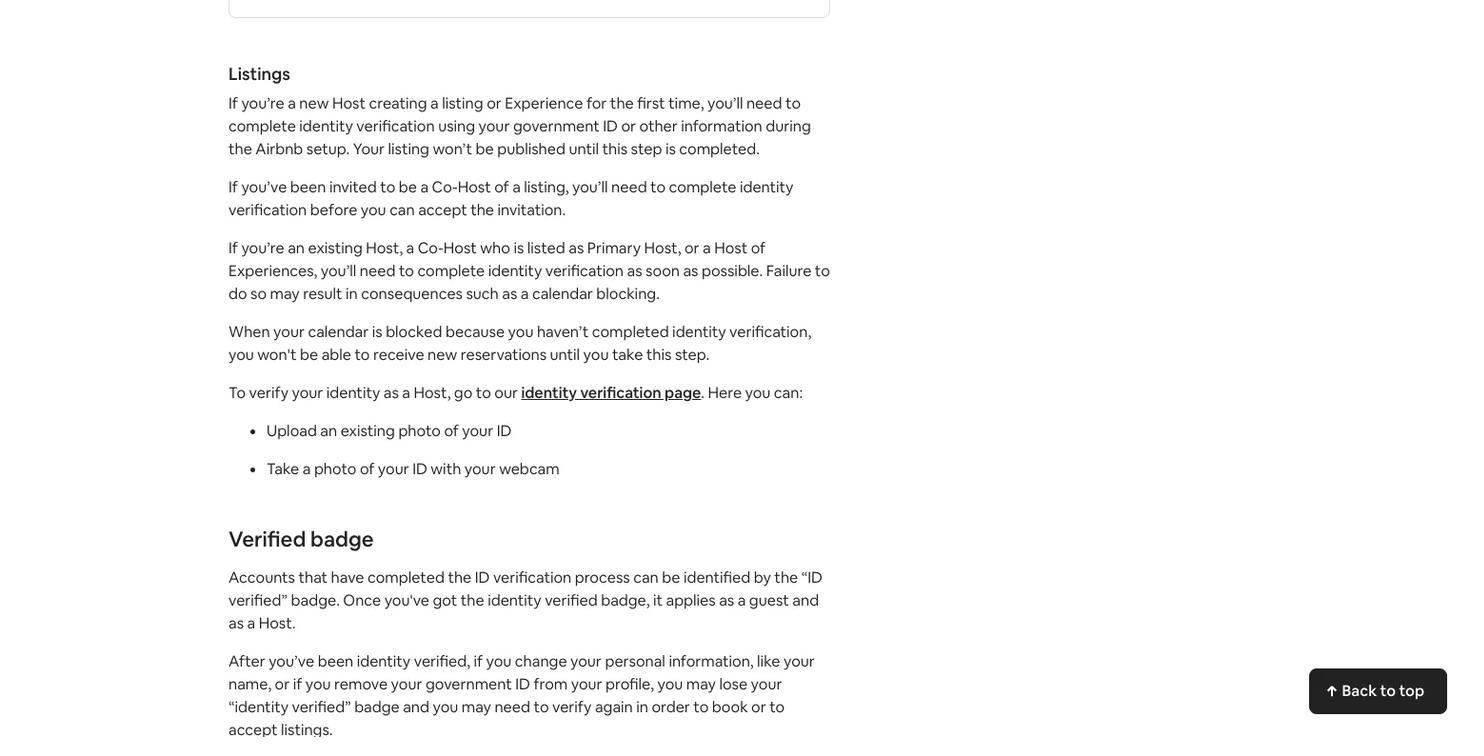 Task type: describe. For each thing, give the bounding box(es) containing it.
do
[[229, 284, 247, 304]]

you'll inside the if you're an existing host, a co-host who is listed as primary host, or a host of experiences, you'll need to complete identity verification as soon as possible. failure to do so may result in consequences such as a calendar blocking.
[[321, 261, 356, 281]]

primary
[[587, 238, 641, 258]]

a up 'possible.'
[[703, 238, 711, 258]]

to inside listings if you're a new host creating a listing or experience for the first time, you'll need to complete identity verification using your government id or other information during the airbnb setup. your listing won't be published until this step is completed.
[[786, 93, 801, 113]]

identity inside accounts that have completed the id verification process can be identified by the "id verified" badge. once you've got the identity verified badge, it applies as a guest and as a host.
[[488, 590, 541, 610]]

name,
[[229, 674, 272, 694]]

it
[[653, 590, 663, 610]]

in inside after you've been identity verified, if you change your personal information, like your name, or if you remove your government id from your profile, you may lose your "identity verified" badge and you may need to verify again in order to book or to accept listings.
[[636, 697, 648, 717]]

if for if you're an existing host, a co-host who is listed as primary host, or a host of experiences, you'll need to complete identity verification as soon as possible. failure to do so may result in consequences such as a calendar blocking.
[[229, 238, 238, 258]]

need inside after you've been identity verified, if you change your personal information, like your name, or if you remove your government id from your profile, you may lose your "identity verified" badge and you may need to verify again in order to book or to accept listings.
[[495, 697, 530, 717]]

be inside if you've been invited to be a co-host of a listing, you'll need to complete identity verification before you can accept the invitation.
[[399, 177, 417, 197]]

experience
[[505, 93, 583, 113]]

verification,
[[730, 322, 811, 342]]

a left guest
[[738, 590, 746, 610]]

profile,
[[606, 674, 654, 694]]

page
[[665, 383, 701, 403]]

you down verified,
[[433, 697, 458, 717]]

personal
[[605, 651, 666, 671]]

your up again
[[571, 674, 602, 694]]

completed.
[[679, 139, 760, 159]]

as up the blocking.
[[627, 261, 642, 281]]

to left the book
[[694, 697, 709, 717]]

can inside if you've been invited to be a co-host of a listing, you'll need to complete identity verification before you can accept the invitation.
[[390, 200, 415, 220]]

a down receive
[[402, 383, 410, 403]]

to down step at the left of the page
[[650, 177, 666, 197]]

if you've been invited to be a co-host of a listing, you'll need to complete identity verification before you can accept the invitation.
[[229, 177, 794, 220]]

have
[[331, 568, 364, 588]]

won't
[[433, 139, 472, 159]]

step
[[631, 139, 662, 159]]

the inside if you've been invited to be a co-host of a listing, you'll need to complete identity verification before you can accept the invitation.
[[471, 200, 494, 220]]

invited
[[329, 177, 377, 197]]

published
[[497, 139, 566, 159]]

identity verification page link
[[521, 383, 701, 403]]

of inside the if you're an existing host, a co-host who is listed as primary host, or a host of experiences, you'll need to complete identity verification as soon as possible. failure to do so may result in consequences such as a calendar blocking.
[[751, 238, 766, 258]]

accounts
[[229, 568, 295, 588]]

id inside listings if you're a new host creating a listing or experience for the first time, you'll need to complete identity verification using your government id or other information during the airbnb setup. your listing won't be published until this step is completed.
[[603, 116, 618, 136]]

you've
[[384, 590, 429, 610]]

you inside if you've been invited to be a co-host of a listing, you'll need to complete identity verification before you can accept the invitation.
[[361, 200, 386, 220]]

listings if you're a new host creating a listing or experience for the first time, you'll need to complete identity verification using your government id or other information during the airbnb setup. your listing won't be published until this step is completed.
[[229, 63, 811, 159]]

need inside if you've been invited to be a co-host of a listing, you'll need to complete identity verification before you can accept the invitation.
[[611, 177, 647, 197]]

creating
[[369, 93, 427, 113]]

calendar inside when your calendar is blocked because you haven't completed identity verification, you won't be able to receive new reservations until you take this step.
[[308, 322, 369, 342]]

co- inside the if you're an existing host, a co-host who is listed as primary host, or a host of experiences, you'll need to complete identity verification as soon as possible. failure to do so may result in consequences such as a calendar blocking.
[[418, 238, 444, 258]]

host inside listings if you're a new host creating a listing or experience for the first time, you'll need to complete identity verification using your government id or other information during the airbnb setup. your listing won't be published until this step is completed.
[[332, 93, 366, 113]]

you right the 'if'
[[486, 651, 512, 671]]

1 horizontal spatial may
[[462, 697, 491, 717]]

if inside listings if you're a new host creating a listing or experience for the first time, you'll need to complete identity verification using your government id or other information during the airbnb setup. your listing won't be published until this step is completed.
[[229, 93, 238, 113]]

to down 'from'
[[534, 697, 549, 717]]

if
[[474, 651, 483, 671]]

if for if you've been invited to be a co-host of a listing, you'll need to complete identity verification before you can accept the invitation.
[[229, 177, 238, 197]]

back to top
[[1342, 681, 1425, 701]]

you up order
[[657, 674, 683, 694]]

before
[[310, 200, 357, 220]]

you'll inside listings if you're a new host creating a listing or experience for the first time, you'll need to complete identity verification using your government id or other information during the airbnb setup. your listing won't be published until this step is completed.
[[707, 93, 743, 113]]

government inside after you've been identity verified, if you change your personal information, like your name, or if you remove your government id from your profile, you may lose your "identity verified" badge and you may need to verify again in order to book or to accept listings.
[[426, 674, 512, 694]]

upload an existing photo of your id
[[267, 421, 512, 441]]

take a photo of your id with your webcam
[[267, 459, 560, 479]]

identity down the able
[[326, 383, 380, 403]]

verify inside after you've been identity verified, if you change your personal information, like your name, or if you remove your government id from your profile, you may lose your "identity verified" badge and you may need to verify again in order to book or to accept listings.
[[552, 697, 592, 717]]

the right for
[[610, 93, 634, 113]]

applies
[[666, 590, 716, 610]]

so
[[250, 284, 267, 304]]

verified" inside accounts that have completed the id verification process can be identified by the "id verified" badge. once you've got the identity verified badge, it applies as a guest and as a host.
[[229, 590, 288, 610]]

badge inside after you've been identity verified, if you change your personal information, like your name, or if you remove your government id from your profile, you may lose your "identity verified" badge and you may need to verify again in order to book or to accept listings.
[[354, 697, 400, 717]]

receive
[[373, 345, 424, 365]]

1 vertical spatial an
[[320, 421, 337, 441]]

take
[[267, 459, 299, 479]]

a up consequences
[[406, 238, 414, 258]]

"id
[[802, 568, 823, 588]]

to verify your identity as a host, go to our identity verification page . here you can:
[[229, 383, 803, 403]]

you're inside the if you're an existing host, a co-host who is listed as primary host, or a host of experiences, you'll need to complete identity verification as soon as possible. failure to do so may result in consequences such as a calendar blocking.
[[241, 238, 284, 258]]

you've for listings
[[241, 177, 287, 197]]

your down verified,
[[391, 674, 422, 694]]

upload
[[267, 421, 317, 441]]

to up consequences
[[399, 261, 414, 281]]

0 vertical spatial photo
[[398, 421, 441, 441]]

a left host.
[[247, 613, 255, 633]]

setup.
[[306, 139, 350, 159]]

completed inside accounts that have completed the id verification process can be identified by the "id verified" badge. once you've got the identity verified badge, it applies as a guest and as a host.
[[368, 568, 445, 588]]

your up upload
[[292, 383, 323, 403]]

until inside listings if you're a new host creating a listing or experience for the first time, you'll need to complete identity verification using your government id or other information during the airbnb setup. your listing won't be published until this step is completed.
[[569, 139, 599, 159]]

take
[[612, 345, 643, 365]]

webcam
[[499, 459, 560, 479]]

new inside listings if you're a new host creating a listing or experience for the first time, you'll need to complete identity verification using your government id or other information during the airbnb setup. your listing won't be published until this step is completed.
[[299, 93, 329, 113]]

your right like
[[784, 651, 815, 671]]

a right invited
[[420, 177, 429, 197]]

calendar inside the if you're an existing host, a co-host who is listed as primary host, or a host of experiences, you'll need to complete identity verification as soon as possible. failure to do so may result in consequences such as a calendar blocking.
[[532, 284, 593, 304]]

host left who
[[444, 238, 477, 258]]

as right such
[[502, 284, 517, 304]]

after
[[229, 651, 265, 671]]

that
[[299, 568, 328, 588]]

accept inside after you've been identity verified, if you change your personal information, like your name, or if you remove your government id from your profile, you may lose your "identity verified" badge and you may need to verify again in order to book or to accept listings.
[[229, 720, 278, 737]]

verification inside if you've been invited to be a co-host of a listing, you'll need to complete identity verification before you can accept the invitation.
[[229, 200, 307, 220]]

0 horizontal spatial photo
[[314, 459, 357, 479]]

process
[[575, 568, 630, 588]]

verification inside listings if you're a new host creating a listing or experience for the first time, you'll need to complete identity verification using your government id or other information during the airbnb setup. your listing won't be published until this step is completed.
[[356, 116, 435, 136]]

blocking.
[[596, 284, 660, 304]]

new inside when your calendar is blocked because you haven't completed identity verification, you won't be able to receive new reservations until you take this step.
[[428, 345, 457, 365]]

experiences,
[[229, 261, 317, 281]]

to down like
[[770, 697, 785, 717]]

if you're an existing host, a co-host who is listed as primary host, or a host of experiences, you'll need to complete identity verification as soon as possible. failure to do so may result in consequences such as a calendar blocking.
[[229, 238, 830, 304]]

first
[[637, 93, 665, 113]]

host up 'possible.'
[[714, 238, 748, 258]]

order
[[652, 697, 690, 717]]

"identity
[[229, 697, 289, 717]]

the left airbnb
[[229, 139, 252, 159]]

id down our
[[497, 421, 512, 441]]

your down the go
[[462, 421, 493, 441]]

you up reservations
[[508, 322, 534, 342]]

after you've been identity verified, if you change your personal information, like your name, or if you remove your government id from your profile, you may lose your "identity verified" badge and you may need to verify again in order to book or to accept listings.
[[229, 651, 815, 737]]

verified,
[[414, 651, 470, 671]]

a down "listings"
[[288, 93, 296, 113]]

again
[[595, 697, 633, 717]]

the up got
[[448, 568, 472, 588]]

been for listings
[[290, 177, 326, 197]]

co- inside if you've been invited to be a co-host of a listing, you'll need to complete identity verification before you can accept the invitation.
[[432, 177, 458, 197]]

existing inside the if you're an existing host, a co-host who is listed as primary host, or a host of experiences, you'll need to complete identity verification as soon as possible. failure to do so may result in consequences such as a calendar blocking.
[[308, 238, 363, 258]]

consequences
[[361, 284, 463, 304]]

identity inside the if you're an existing host, a co-host who is listed as primary host, or a host of experiences, you'll need to complete identity verification as soon as possible. failure to do so may result in consequences such as a calendar blocking.
[[488, 261, 542, 281]]

is inside listings if you're a new host creating a listing or experience for the first time, you'll need to complete identity verification using your government id or other information during the airbnb setup. your listing won't be published until this step is completed.
[[666, 139, 676, 159]]

or up step at the left of the page
[[621, 116, 636, 136]]

soon
[[646, 261, 680, 281]]

your
[[353, 139, 385, 159]]

your down the upload an existing photo of your id
[[378, 459, 409, 479]]

badge,
[[601, 590, 650, 610]]

who
[[480, 238, 510, 258]]

guest
[[749, 590, 789, 610]]

other
[[639, 116, 678, 136]]

an inside the if you're an existing host, a co-host who is listed as primary host, or a host of experiences, you'll need to complete identity verification as soon as possible. failure to do so may result in consequences such as a calendar blocking.
[[288, 238, 305, 258]]

as down identified
[[719, 590, 734, 610]]

invitation.
[[498, 200, 566, 220]]

host inside if you've been invited to be a co-host of a listing, you'll need to complete identity verification before you can accept the invitation.
[[458, 177, 491, 197]]

blocked
[[386, 322, 442, 342]]

our
[[494, 383, 518, 403]]

able
[[322, 345, 351, 365]]

verified badge
[[229, 526, 374, 552]]

of up with
[[444, 421, 459, 441]]

id left with
[[412, 459, 427, 479]]

remove
[[334, 674, 388, 694]]

from
[[534, 674, 568, 694]]

listing,
[[524, 177, 569, 197]]

be inside when your calendar is blocked because you haven't completed identity verification, you won't be able to receive new reservations until you take this step.
[[300, 345, 318, 365]]

be inside listings if you're a new host creating a listing or experience for the first time, you'll need to complete identity verification using your government id or other information during the airbnb setup. your listing won't be published until this step is completed.
[[476, 139, 494, 159]]

the right by
[[775, 568, 798, 588]]

possible.
[[702, 261, 763, 281]]

as up "after"
[[229, 613, 244, 633]]

completed inside when your calendar is blocked because you haven't completed identity verification, you won't be able to receive new reservations until you take this step.
[[592, 322, 669, 342]]

may inside the if you're an existing host, a co-host who is listed as primary host, or a host of experiences, you'll need to complete identity verification as soon as possible. failure to do so may result in consequences such as a calendar blocking.
[[270, 284, 300, 304]]

be inside accounts that have completed the id verification process can be identified by the "id verified" badge. once you've got the identity verified badge, it applies as a guest and as a host.
[[662, 568, 680, 588]]

or left if you
[[275, 674, 290, 694]]

is inside the if you're an existing host, a co-host who is listed as primary host, or a host of experiences, you'll need to complete identity verification as soon as possible. failure to do so may result in consequences such as a calendar blocking.
[[514, 238, 524, 258]]

until inside when your calendar is blocked because you haven't completed identity verification, you won't be able to receive new reservations until you take this step.
[[550, 345, 580, 365]]

you left take on the left top of the page
[[583, 345, 609, 365]]

once
[[343, 590, 381, 610]]

listings
[[229, 63, 290, 85]]

a up invitation.
[[512, 177, 521, 197]]

identity inside after you've been identity verified, if you change your personal information, like your name, or if you remove your government id from your profile, you may lose your "identity verified" badge and you may need to verify again in order to book or to accept listings.
[[357, 651, 411, 671]]

a up using
[[430, 93, 439, 113]]

of inside if you've been invited to be a co-host of a listing, you'll need to complete identity verification before you can accept the invitation.
[[494, 177, 509, 197]]



Task type: vqa. For each thing, say whether or not it's contained in the screenshot.
Calendar to the bottom
yes



Task type: locate. For each thing, give the bounding box(es) containing it.
0 horizontal spatial you'll
[[321, 261, 356, 281]]

need inside the if you're an existing host, a co-host who is listed as primary host, or a host of experiences, you'll need to complete identity verification as soon as possible. failure to do so may result in consequences such as a calendar blocking.
[[360, 261, 396, 281]]

0 horizontal spatial and
[[403, 697, 429, 717]]

can
[[390, 200, 415, 220], [633, 568, 659, 588]]

change
[[515, 651, 567, 671]]

1 horizontal spatial and
[[793, 590, 819, 610]]

1 vertical spatial and
[[403, 697, 429, 717]]

identity up setup.
[[299, 116, 353, 136]]

back
[[1342, 681, 1377, 701]]

1 vertical spatial completed
[[368, 568, 445, 588]]

you down invited
[[361, 200, 386, 220]]

1 horizontal spatial photo
[[398, 421, 441, 441]]

1 vertical spatial listing
[[388, 139, 429, 159]]

1 vertical spatial existing
[[341, 421, 395, 441]]

as right listed
[[569, 238, 584, 258]]

1 vertical spatial verify
[[552, 697, 592, 717]]

0 horizontal spatial complete
[[229, 116, 296, 136]]

you
[[361, 200, 386, 220], [508, 322, 534, 342], [229, 345, 254, 365], [583, 345, 609, 365], [745, 383, 771, 403], [486, 651, 512, 671], [657, 674, 683, 694], [433, 697, 458, 717]]

here
[[708, 383, 742, 403]]

is inside when your calendar is blocked because you haven't completed identity verification, you won't be able to receive new reservations until you take this step.
[[372, 322, 382, 342]]

0 horizontal spatial completed
[[368, 568, 445, 588]]

be up the 'it'
[[662, 568, 680, 588]]

0 vertical spatial can
[[390, 200, 415, 220]]

you're down "listings"
[[241, 93, 284, 113]]

1 vertical spatial you'll
[[572, 177, 608, 197]]

to inside when your calendar is blocked because you haven't completed identity verification, you won't be able to receive new reservations until you take this step.
[[355, 345, 370, 365]]

identity inside when your calendar is blocked because you haven't completed identity verification, you won't be able to receive new reservations until you take this step.
[[672, 322, 726, 342]]

2 if from the top
[[229, 177, 238, 197]]

of
[[494, 177, 509, 197], [751, 238, 766, 258], [444, 421, 459, 441], [360, 459, 375, 479]]

your inside when your calendar is blocked because you haven't completed identity verification, you won't be able to receive new reservations until you take this step.
[[273, 322, 305, 342]]

host, up consequences
[[366, 238, 403, 258]]

2 horizontal spatial complete
[[669, 177, 737, 197]]

as up the upload an existing photo of your id
[[384, 383, 399, 403]]

back to top button
[[1310, 668, 1447, 714]]

or right primary
[[685, 238, 699, 258]]

of up 'possible.'
[[751, 238, 766, 258]]

result
[[303, 284, 342, 304]]

0 vertical spatial government
[[513, 116, 600, 136]]

top
[[1399, 681, 1425, 701]]

identity down completed.
[[740, 177, 794, 197]]

verification inside accounts that have completed the id verification process can be identified by the "id verified" badge. once you've got the identity verified badge, it applies as a guest and as a host.
[[493, 568, 572, 588]]

0 horizontal spatial new
[[299, 93, 329, 113]]

0 vertical spatial you'll
[[707, 93, 743, 113]]

you've for verified badge
[[269, 651, 314, 671]]

listings.
[[281, 720, 333, 737]]

0 vertical spatial and
[[793, 590, 819, 610]]

co- down won't
[[432, 177, 458, 197]]

step.
[[675, 345, 710, 365]]

a right take
[[303, 459, 311, 479]]

as right soon
[[683, 261, 698, 281]]

to
[[786, 93, 801, 113], [380, 177, 395, 197], [650, 177, 666, 197], [399, 261, 414, 281], [815, 261, 830, 281], [355, 345, 370, 365], [476, 383, 491, 403], [1380, 681, 1396, 701], [534, 697, 549, 717], [694, 697, 709, 717], [770, 697, 785, 717]]

listing
[[442, 93, 483, 113], [388, 139, 429, 159]]

may down experiences, on the top of the page
[[270, 284, 300, 304]]

1 vertical spatial verified"
[[292, 697, 351, 717]]

verified
[[229, 526, 306, 552]]

of up invitation.
[[494, 177, 509, 197]]

and inside accounts that have completed the id verification process can be identified by the "id verified" badge. once you've got the identity verified badge, it applies as a guest and as a host.
[[793, 590, 819, 610]]

to right invited
[[380, 177, 395, 197]]

0 vertical spatial listing
[[442, 93, 483, 113]]

1 vertical spatial may
[[686, 674, 716, 694]]

0 vertical spatial accept
[[418, 200, 467, 220]]

complete down completed.
[[669, 177, 737, 197]]

you'll inside if you've been invited to be a co-host of a listing, you'll need to complete identity verification before you can accept the invitation.
[[572, 177, 608, 197]]

for
[[587, 93, 607, 113]]

in inside the if you're an existing host, a co-host who is listed as primary host, or a host of experiences, you'll need to complete identity verification as soon as possible. failure to do so may result in consequences such as a calendar blocking.
[[346, 284, 358, 304]]

or inside the if you're an existing host, a co-host who is listed as primary host, or a host of experiences, you'll need to complete identity verification as soon as possible. failure to do so may result in consequences such as a calendar blocking.
[[685, 238, 699, 258]]

identity
[[299, 116, 353, 136], [740, 177, 794, 197], [488, 261, 542, 281], [672, 322, 726, 342], [326, 383, 380, 403], [521, 383, 577, 403], [488, 590, 541, 610], [357, 651, 411, 671]]

1 vertical spatial complete
[[669, 177, 737, 197]]

2 vertical spatial if
[[229, 238, 238, 258]]

host,
[[366, 238, 403, 258], [644, 238, 681, 258], [414, 383, 451, 403]]

verify down 'from'
[[552, 697, 592, 717]]

airbnb
[[256, 139, 303, 159]]

need inside listings if you're a new host creating a listing or experience for the first time, you'll need to complete identity verification using your government id or other information during the airbnb setup. your listing won't be published until this step is completed.
[[747, 93, 782, 113]]

1 vertical spatial is
[[514, 238, 524, 258]]

1 horizontal spatial verified"
[[292, 697, 351, 717]]

1 horizontal spatial is
[[514, 238, 524, 258]]

government inside listings if you're a new host creating a listing or experience for the first time, you'll need to complete identity verification using your government id or other information during the airbnb setup. your listing won't be published until this step is completed.
[[513, 116, 600, 136]]

until down haven't
[[550, 345, 580, 365]]

1 vertical spatial been
[[318, 651, 353, 671]]

2 horizontal spatial you'll
[[707, 93, 743, 113]]

complete
[[229, 116, 296, 136], [669, 177, 737, 197], [417, 261, 485, 281]]

0 vertical spatial is
[[666, 139, 676, 159]]

1 vertical spatial in
[[636, 697, 648, 717]]

book
[[712, 697, 748, 717]]

co- up consequences
[[418, 238, 444, 258]]

1 if from the top
[[229, 93, 238, 113]]

a right such
[[521, 284, 529, 304]]

1 vertical spatial calendar
[[308, 322, 369, 342]]

verification up 'verified'
[[493, 568, 572, 588]]

listed
[[527, 238, 565, 258]]

1 horizontal spatial calendar
[[532, 284, 593, 304]]

photo
[[398, 421, 441, 441], [314, 459, 357, 479]]

or
[[487, 93, 502, 113], [621, 116, 636, 136], [685, 238, 699, 258], [275, 674, 290, 694], [751, 697, 766, 717]]

the right got
[[461, 590, 484, 610]]

1 horizontal spatial completed
[[592, 322, 669, 342]]

0 horizontal spatial an
[[288, 238, 305, 258]]

during
[[766, 116, 811, 136]]

0 vertical spatial this
[[602, 139, 628, 159]]

1 horizontal spatial this
[[646, 345, 672, 365]]

1 horizontal spatial government
[[513, 116, 600, 136]]

verified" down if you
[[292, 697, 351, 717]]

0 vertical spatial until
[[569, 139, 599, 159]]

badge
[[310, 526, 374, 552], [354, 697, 400, 717]]

may down information,
[[686, 674, 716, 694]]

or right the book
[[751, 697, 766, 717]]

because
[[446, 322, 505, 342]]

verification down take on the left top of the page
[[580, 383, 661, 403]]

you're
[[241, 93, 284, 113], [241, 238, 284, 258]]

identity inside if you've been invited to be a co-host of a listing, you'll need to complete identity verification before you can accept the invitation.
[[740, 177, 794, 197]]

been for verified badge
[[318, 651, 353, 671]]

identified
[[684, 568, 751, 588]]

host.
[[259, 613, 296, 633]]

your down like
[[751, 674, 782, 694]]

need down step at the left of the page
[[611, 177, 647, 197]]

1 you're from the top
[[241, 93, 284, 113]]

or left experience
[[487, 93, 502, 113]]

0 horizontal spatial calendar
[[308, 322, 369, 342]]

3 if from the top
[[229, 238, 238, 258]]

id
[[603, 116, 618, 136], [497, 421, 512, 441], [412, 459, 427, 479], [475, 568, 490, 588], [515, 674, 530, 694]]

can inside accounts that have completed the id verification process can be identified by the "id verified" badge. once you've got the identity verified badge, it applies as a guest and as a host.
[[633, 568, 659, 588]]

been inside if you've been invited to be a co-host of a listing, you'll need to complete identity verification before you can accept the invitation.
[[290, 177, 326, 197]]

when
[[229, 322, 270, 342]]

verify right the "to"
[[249, 383, 289, 403]]

like
[[757, 651, 780, 671]]

if you
[[293, 674, 331, 694]]

the
[[610, 93, 634, 113], [229, 139, 252, 159], [471, 200, 494, 220], [448, 568, 472, 588], [775, 568, 798, 588], [461, 590, 484, 610]]

been inside after you've been identity verified, if you change your personal information, like your name, or if you remove your government id from your profile, you may lose your "identity verified" badge and you may need to verify again in order to book or to accept listings.
[[318, 651, 353, 671]]

1 horizontal spatial you'll
[[572, 177, 608, 197]]

time,
[[669, 93, 704, 113]]

0 horizontal spatial may
[[270, 284, 300, 304]]

you've down airbnb
[[241, 177, 287, 197]]

you left can:
[[745, 383, 771, 403]]

0 horizontal spatial government
[[426, 674, 512, 694]]

2 vertical spatial complete
[[417, 261, 485, 281]]

and inside after you've been identity verified, if you change your personal information, like your name, or if you remove your government id from your profile, you may lose your "identity verified" badge and you may need to verify again in order to book or to accept listings.
[[403, 697, 429, 717]]

1 vertical spatial accept
[[229, 720, 278, 737]]

and
[[793, 590, 819, 610], [403, 697, 429, 717]]

1 horizontal spatial listing
[[442, 93, 483, 113]]

completed up the you've
[[368, 568, 445, 588]]

if inside the if you're an existing host, a co-host who is listed as primary host, or a host of experiences, you'll need to complete identity verification as soon as possible. failure to do so may result in consequences such as a calendar blocking.
[[229, 238, 238, 258]]

is right step at the left of the page
[[666, 139, 676, 159]]

0 vertical spatial badge
[[310, 526, 374, 552]]

2 vertical spatial you'll
[[321, 261, 356, 281]]

been up if you
[[318, 651, 353, 671]]

0 vertical spatial verified"
[[229, 590, 288, 610]]

is right who
[[514, 238, 524, 258]]

complete up such
[[417, 261, 485, 281]]

the up who
[[471, 200, 494, 220]]

go
[[454, 383, 473, 403]]

an up experiences, on the top of the page
[[288, 238, 305, 258]]

0 vertical spatial been
[[290, 177, 326, 197]]

accept down won't
[[418, 200, 467, 220]]

a
[[288, 93, 296, 113], [430, 93, 439, 113], [420, 177, 429, 197], [512, 177, 521, 197], [406, 238, 414, 258], [703, 238, 711, 258], [521, 284, 529, 304], [402, 383, 410, 403], [303, 459, 311, 479], [738, 590, 746, 610], [247, 613, 255, 633]]

your inside listings if you're a new host creating a listing or experience for the first time, you'll need to complete identity verification using your government id or other information during the airbnb setup. your listing won't be published until this step is completed.
[[479, 116, 510, 136]]

need up during
[[747, 93, 782, 113]]

0 vertical spatial existing
[[308, 238, 363, 258]]

0 vertical spatial completed
[[592, 322, 669, 342]]

id inside accounts that have completed the id verification process can be identified by the "id verified" badge. once you've got the identity verified badge, it applies as a guest and as a host.
[[475, 568, 490, 588]]

accept inside if you've been invited to be a co-host of a listing, you'll need to complete identity verification before you can accept the invitation.
[[418, 200, 467, 220]]

by
[[754, 568, 771, 588]]

be right invited
[[399, 177, 417, 197]]

to up during
[[786, 93, 801, 113]]

may down the 'if'
[[462, 697, 491, 717]]

id left 'from'
[[515, 674, 530, 694]]

accounts that have completed the id verification process can be identified by the "id verified" badge. once you've got the identity verified badge, it applies as a guest and as a host.
[[229, 568, 823, 633]]

your right change
[[570, 651, 602, 671]]

1 horizontal spatial verify
[[552, 697, 592, 717]]

calendar up haven't
[[532, 284, 593, 304]]

1 vertical spatial government
[[426, 674, 512, 694]]

new up setup.
[[299, 93, 329, 113]]

verified
[[545, 590, 598, 610]]

id up the 'if'
[[475, 568, 490, 588]]

can right before
[[390, 200, 415, 220]]

1 vertical spatial can
[[633, 568, 659, 588]]

verified" inside after you've been identity verified, if you change your personal information, like your name, or if you remove your government id from your profile, you may lose your "identity verified" badge and you may need to verify again in order to book or to accept listings.
[[292, 697, 351, 717]]

1 horizontal spatial in
[[636, 697, 648, 717]]

0 horizontal spatial is
[[372, 322, 382, 342]]

lose
[[719, 674, 748, 694]]

0 horizontal spatial verify
[[249, 383, 289, 403]]

identity inside listings if you're a new host creating a listing or experience for the first time, you'll need to complete identity verification using your government id or other information during the airbnb setup. your listing won't be published until this step is completed.
[[299, 116, 353, 136]]

0 vertical spatial an
[[288, 238, 305, 258]]

with
[[431, 459, 461, 479]]

photo up take a photo of your id with your webcam on the left bottom of the page
[[398, 421, 441, 441]]

got
[[433, 590, 457, 610]]

can up the 'it'
[[633, 568, 659, 588]]

0 vertical spatial may
[[270, 284, 300, 304]]

0 horizontal spatial listing
[[388, 139, 429, 159]]

1 vertical spatial if
[[229, 177, 238, 197]]

1 horizontal spatial can
[[633, 568, 659, 588]]

0 horizontal spatial this
[[602, 139, 628, 159]]

1 vertical spatial you're
[[241, 238, 284, 258]]

0 vertical spatial complete
[[229, 116, 296, 136]]

be
[[476, 139, 494, 159], [399, 177, 417, 197], [300, 345, 318, 365], [662, 568, 680, 588]]

is
[[666, 139, 676, 159], [514, 238, 524, 258], [372, 322, 382, 342]]

failure
[[766, 261, 812, 281]]

1 vertical spatial you've
[[269, 651, 314, 671]]

1 horizontal spatial complete
[[417, 261, 485, 281]]

government
[[513, 116, 600, 136], [426, 674, 512, 694]]

0 horizontal spatial can
[[390, 200, 415, 220]]

existing down before
[[308, 238, 363, 258]]

you've
[[241, 177, 287, 197], [269, 651, 314, 671]]

0 vertical spatial new
[[299, 93, 329, 113]]

1 horizontal spatial new
[[428, 345, 457, 365]]

this inside listings if you're a new host creating a listing or experience for the first time, you'll need to complete identity verification using your government id or other information during the airbnb setup. your listing won't be published until this step is completed.
[[602, 139, 628, 159]]

to
[[229, 383, 246, 403]]

0 vertical spatial verify
[[249, 383, 289, 403]]

you're up experiences, on the top of the page
[[241, 238, 284, 258]]

complete up airbnb
[[229, 116, 296, 136]]

0 vertical spatial co-
[[432, 177, 458, 197]]

listing right your
[[388, 139, 429, 159]]

you're inside listings if you're a new host creating a listing or experience for the first time, you'll need to complete identity verification using your government id or other information during the airbnb setup. your listing won't be published until this step is completed.
[[241, 93, 284, 113]]

0 horizontal spatial accept
[[229, 720, 278, 737]]

you've inside after you've been identity verified, if you change your personal information, like your name, or if you remove your government id from your profile, you may lose your "identity verified" badge and you may need to verify again in order to book or to accept listings.
[[269, 651, 314, 671]]

information
[[681, 116, 763, 136]]

won't
[[257, 345, 297, 365]]

.
[[701, 383, 705, 403]]

1 horizontal spatial accept
[[418, 200, 467, 220]]

1 vertical spatial photo
[[314, 459, 357, 479]]

identity left 'verified'
[[488, 590, 541, 610]]

verify
[[249, 383, 289, 403], [552, 697, 592, 717]]

until
[[569, 139, 599, 159], [550, 345, 580, 365]]

when your calendar is blocked because you haven't completed identity verification, you won't be able to receive new reservations until you take this step.
[[229, 322, 811, 365]]

need up consequences
[[360, 261, 396, 281]]

id inside after you've been identity verified, if you change your personal information, like your name, or if you remove your government id from your profile, you may lose your "identity verified" badge and you may need to verify again in order to book or to accept listings.
[[515, 674, 530, 694]]

host, left the go
[[414, 383, 451, 403]]

1 vertical spatial until
[[550, 345, 580, 365]]

of down the upload an existing photo of your id
[[360, 459, 375, 479]]

can:
[[774, 383, 803, 403]]

2 you're from the top
[[241, 238, 284, 258]]

1 vertical spatial new
[[428, 345, 457, 365]]

id down for
[[603, 116, 618, 136]]

an right upload
[[320, 421, 337, 441]]

2 vertical spatial may
[[462, 697, 491, 717]]

0 vertical spatial you're
[[241, 93, 284, 113]]

identity down who
[[488, 261, 542, 281]]

need down change
[[495, 697, 530, 717]]

to inside button
[[1380, 681, 1396, 701]]

accept
[[418, 200, 467, 220], [229, 720, 278, 737]]

0 vertical spatial in
[[346, 284, 358, 304]]

information,
[[669, 651, 754, 671]]

2 vertical spatial is
[[372, 322, 382, 342]]

1 horizontal spatial an
[[320, 421, 337, 441]]

2 horizontal spatial may
[[686, 674, 716, 694]]

using
[[438, 116, 475, 136]]

badge down the remove in the bottom left of the page
[[354, 697, 400, 717]]

reservations
[[461, 345, 547, 365]]

1 vertical spatial co-
[[418, 238, 444, 258]]

be left the able
[[300, 345, 318, 365]]

in down profile,
[[636, 697, 648, 717]]

badge.
[[291, 590, 340, 610]]

2 horizontal spatial host,
[[644, 238, 681, 258]]

0 horizontal spatial host,
[[366, 238, 403, 258]]

been up before
[[290, 177, 326, 197]]

in
[[346, 284, 358, 304], [636, 697, 648, 717]]

1 horizontal spatial host,
[[414, 383, 451, 403]]

0 vertical spatial you've
[[241, 177, 287, 197]]

complete inside if you've been invited to be a co-host of a listing, you'll need to complete identity verification before you can accept the invitation.
[[669, 177, 737, 197]]

your
[[479, 116, 510, 136], [273, 322, 305, 342], [292, 383, 323, 403], [462, 421, 493, 441], [378, 459, 409, 479], [465, 459, 496, 479], [570, 651, 602, 671], [784, 651, 815, 671], [391, 674, 422, 694], [571, 674, 602, 694], [751, 674, 782, 694]]

0 horizontal spatial verified"
[[229, 590, 288, 610]]

0 horizontal spatial in
[[346, 284, 358, 304]]

to right failure
[[815, 261, 830, 281]]

host, up soon
[[644, 238, 681, 258]]

your right with
[[465, 459, 496, 479]]

2 horizontal spatial is
[[666, 139, 676, 159]]

1 vertical spatial badge
[[354, 697, 400, 717]]

listing up using
[[442, 93, 483, 113]]

identity right our
[[521, 383, 577, 403]]

you've inside if you've been invited to be a co-host of a listing, you'll need to complete identity verification before you can accept the invitation.
[[241, 177, 287, 197]]

this inside when your calendar is blocked because you haven't completed identity verification, you won't be able to receive new reservations until you take this step.
[[646, 345, 672, 365]]

haven't
[[537, 322, 589, 342]]

0 vertical spatial calendar
[[532, 284, 593, 304]]

verification inside the if you're an existing host, a co-host who is listed as primary host, or a host of experiences, you'll need to complete identity verification as soon as possible. failure to do so may result in consequences such as a calendar blocking.
[[545, 261, 624, 281]]

complete inside listings if you're a new host creating a listing or experience for the first time, you'll need to complete identity verification using your government id or other information during the airbnb setup. your listing won't be published until this step is completed.
[[229, 116, 296, 136]]

verified"
[[229, 590, 288, 610], [292, 697, 351, 717]]

complete inside the if you're an existing host, a co-host who is listed as primary host, or a host of experiences, you'll need to complete identity verification as soon as possible. failure to do so may result in consequences such as a calendar blocking.
[[417, 261, 485, 281]]

identity up step.
[[672, 322, 726, 342]]

government down experience
[[513, 116, 600, 136]]

such
[[466, 284, 499, 304]]

0 vertical spatial if
[[229, 93, 238, 113]]

if inside if you've been invited to be a co-host of a listing, you'll need to complete identity verification before you can accept the invitation.
[[229, 177, 238, 197]]

1 vertical spatial this
[[646, 345, 672, 365]]

to right the go
[[476, 383, 491, 403]]

you down when
[[229, 345, 254, 365]]



